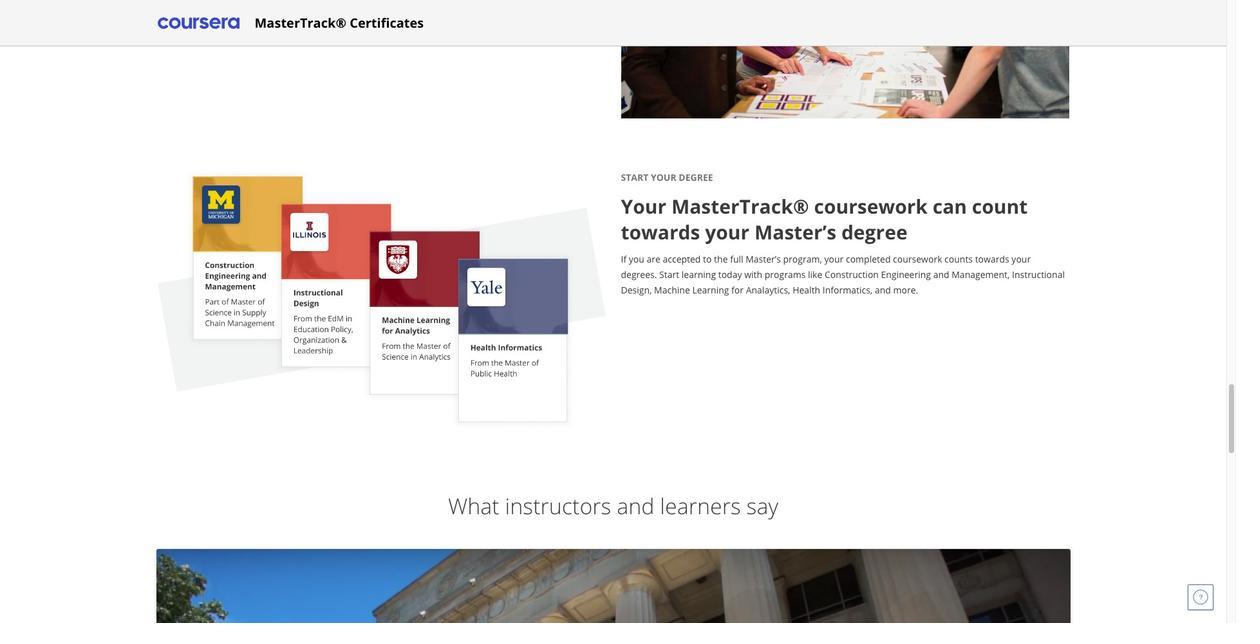 Task type: vqa. For each thing, say whether or not it's contained in the screenshot.
second "ai-"
no



Task type: describe. For each thing, give the bounding box(es) containing it.
instructional
[[1013, 269, 1066, 281]]

management,
[[952, 269, 1010, 281]]

help center image
[[1194, 590, 1209, 606]]

like
[[808, 269, 823, 281]]

2 horizontal spatial your
[[1012, 253, 1031, 266]]

informatics,
[[823, 284, 873, 296]]

with
[[745, 269, 763, 281]]

0 horizontal spatial and
[[617, 492, 655, 521]]

analaytics,
[[746, 284, 791, 296]]

learning
[[693, 284, 730, 296]]

0 horizontal spatial mastertrack®
[[255, 14, 347, 31]]

1 horizontal spatial your
[[825, 253, 844, 266]]

if
[[621, 253, 627, 266]]

health
[[793, 284, 821, 296]]

today
[[719, 269, 742, 281]]

master's for degree
[[755, 219, 837, 246]]

are
[[647, 253, 661, 266]]

0 vertical spatial start
[[621, 171, 649, 184]]

instructors
[[505, 492, 612, 521]]

counts
[[945, 253, 973, 266]]

mastertrack® certificates
[[255, 14, 424, 31]]

program,
[[784, 253, 823, 266]]

your inside your mastertrack® coursework can count towards your master's degree
[[621, 193, 667, 220]]

mastertrack® inside your mastertrack® coursework can count towards your master's degree
[[672, 193, 810, 220]]

degree
[[679, 171, 714, 184]]

1 horizontal spatial and
[[875, 284, 892, 296]]

say
[[747, 492, 779, 521]]

what
[[448, 492, 500, 521]]

completed
[[846, 253, 891, 266]]

coursera image
[[158, 13, 239, 33]]

for
[[732, 284, 744, 296]]



Task type: locate. For each thing, give the bounding box(es) containing it.
towards
[[621, 219, 701, 246], [976, 253, 1010, 266]]

master's up with
[[746, 253, 781, 266]]

master's inside your mastertrack® coursework can count towards your master's degree
[[755, 219, 837, 246]]

2 vertical spatial and
[[617, 492, 655, 521]]

start up machine
[[660, 269, 680, 281]]

0 vertical spatial mastertrack®
[[255, 14, 347, 31]]

0 vertical spatial master's
[[755, 219, 837, 246]]

coursework up engineering
[[894, 253, 943, 266]]

1 vertical spatial master's
[[746, 253, 781, 266]]

coursework inside your mastertrack® coursework can count towards your master's degree
[[815, 193, 928, 220]]

engineering
[[882, 269, 932, 281]]

more.
[[894, 284, 919, 296]]

mastertrack®
[[255, 14, 347, 31], [672, 193, 810, 220]]

1 horizontal spatial mastertrack®
[[672, 193, 810, 220]]

2 horizontal spatial and
[[934, 269, 950, 281]]

0 horizontal spatial towards
[[621, 219, 701, 246]]

start your degree
[[621, 171, 714, 184]]

1 horizontal spatial towards
[[976, 253, 1010, 266]]

your up the
[[706, 219, 750, 246]]

construction
[[825, 269, 879, 281]]

programs
[[765, 269, 806, 281]]

coursework
[[815, 193, 928, 220], [894, 253, 943, 266]]

learners
[[661, 492, 741, 521]]

your down 'start your degree'
[[621, 193, 667, 220]]

towards inside your mastertrack® coursework can count towards your master's degree
[[621, 219, 701, 246]]

design,
[[621, 284, 652, 296]]

your mastertrack® coursework can count towards your master's degree
[[621, 193, 1028, 246]]

to
[[704, 253, 712, 266]]

machine
[[655, 284, 690, 296]]

your
[[706, 219, 750, 246], [825, 253, 844, 266], [1012, 253, 1031, 266]]

learning
[[682, 269, 716, 281]]

accepted
[[663, 253, 701, 266]]

1 vertical spatial mastertrack®
[[672, 193, 810, 220]]

and
[[934, 269, 950, 281], [875, 284, 892, 296], [617, 492, 655, 521]]

0 vertical spatial towards
[[621, 219, 701, 246]]

your
[[651, 171, 677, 184], [621, 193, 667, 220]]

can
[[933, 193, 968, 220]]

0 vertical spatial and
[[934, 269, 950, 281]]

the
[[714, 253, 728, 266]]

towards up management,
[[976, 253, 1010, 266]]

your up 'instructional'
[[1012, 253, 1031, 266]]

your up the construction
[[825, 253, 844, 266]]

you
[[629, 253, 645, 266]]

master's for program,
[[746, 253, 781, 266]]

0 horizontal spatial your
[[706, 219, 750, 246]]

what instructors and learners say
[[448, 492, 779, 521]]

coursework up completed
[[815, 193, 928, 220]]

your inside your mastertrack® coursework can count towards your master's degree
[[706, 219, 750, 246]]

1 vertical spatial and
[[875, 284, 892, 296]]

1 horizontal spatial start
[[660, 269, 680, 281]]

degrees.
[[621, 269, 657, 281]]

full
[[731, 253, 744, 266]]

1 vertical spatial start
[[660, 269, 680, 281]]

degree
[[842, 219, 908, 246]]

if you are accepted to the full master's program, your completed coursework counts towards your degrees. start learning today with programs like construction engineering and management, instructional design, machine learning for analaytics, health informatics, and more.
[[621, 253, 1066, 296]]

start inside if you are accepted to the full master's program, your completed coursework counts towards your degrees. start learning today with programs like construction engineering and management, instructional design, machine learning for analaytics, health informatics, and more.
[[660, 269, 680, 281]]

0 vertical spatial coursework
[[815, 193, 928, 220]]

master's up the program,
[[755, 219, 837, 246]]

master's
[[755, 219, 837, 246], [746, 253, 781, 266]]

towards up are on the top
[[621, 219, 701, 246]]

0 horizontal spatial start
[[621, 171, 649, 184]]

master's inside if you are accepted to the full master's program, your completed coursework counts towards your degrees. start learning today with programs like construction engineering and management, instructional design, machine learning for analaytics, health informatics, and more.
[[746, 253, 781, 266]]

1 vertical spatial towards
[[976, 253, 1010, 266]]

start left degree
[[621, 171, 649, 184]]

start
[[621, 171, 649, 184], [660, 269, 680, 281]]

1 vertical spatial your
[[621, 193, 667, 220]]

your left degree
[[651, 171, 677, 184]]

count
[[973, 193, 1028, 220]]

0 vertical spatial your
[[651, 171, 677, 184]]

1 vertical spatial coursework
[[894, 253, 943, 266]]

towards inside if you are accepted to the full master's program, your completed coursework counts towards your degrees. start learning today with programs like construction engineering and management, instructional design, machine learning for analaytics, health informatics, and more.
[[976, 253, 1010, 266]]

coursework inside if you are accepted to the full master's program, your completed coursework counts towards your degrees. start learning today with programs like construction engineering and management, instructional design, machine learning for analaytics, health informatics, and more.
[[894, 253, 943, 266]]

certificates
[[350, 14, 424, 31]]



